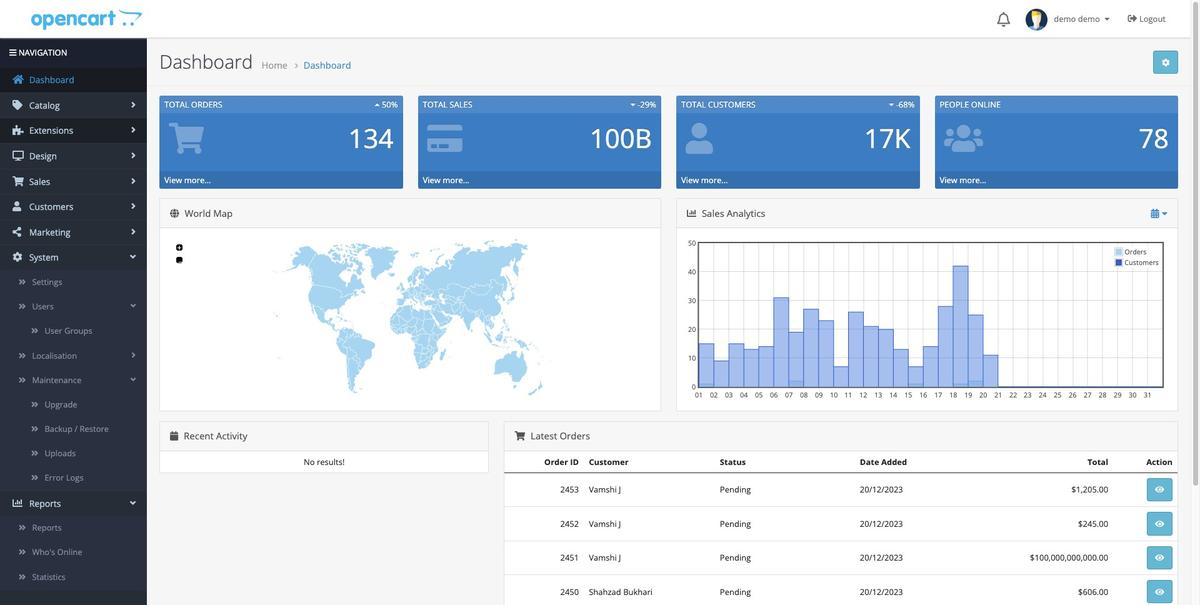 Task type: locate. For each thing, give the bounding box(es) containing it.
design
[[27, 150, 57, 162]]

shopping cart image left latest
[[515, 432, 525, 441]]

10 up 0
[[689, 353, 696, 363]]

1 demo from the left
[[1055, 13, 1077, 24]]

20/12/2023 for $100,000,000,000.00
[[860, 552, 904, 564]]

catalog
[[27, 99, 60, 111]]

view for 78
[[940, 175, 958, 186]]

1 more... from the left
[[184, 175, 211, 186]]

$100,000,000,000.00
[[1031, 552, 1109, 564]]

vamshi j for 2453
[[589, 484, 621, 496]]

reports link
[[0, 491, 147, 516], [0, 516, 147, 541]]

3 view more... link from the left
[[682, 175, 728, 186]]

users
[[32, 301, 54, 312]]

calendar alt image
[[1152, 209, 1160, 218]]

bars image
[[9, 49, 16, 57]]

1 horizontal spatial shopping cart image
[[515, 432, 525, 441]]

2 view from the left
[[423, 175, 441, 186]]

20 down 40
[[689, 325, 696, 334]]

reports link up who's online in the bottom of the page
[[0, 516, 147, 541]]

view more... link for 17k
[[682, 175, 728, 186]]

1 horizontal spatial customers
[[708, 99, 756, 110]]

1 vertical spatial orders
[[1125, 247, 1147, 256]]

2 j from the top
[[619, 518, 621, 530]]

reports
[[27, 498, 61, 509], [32, 522, 62, 534]]

extensions
[[27, 125, 73, 137]]

1 vertical spatial j
[[619, 518, 621, 530]]

total sales
[[423, 99, 473, 110]]

0 horizontal spatial chart bar image
[[13, 498, 24, 508]]

dashboard up catalog
[[27, 74, 74, 86]]

4 view more... link from the left
[[940, 175, 987, 186]]

no results!
[[304, 456, 345, 468]]

0 horizontal spatial online
[[57, 547, 82, 558]]

caret down image right 'calendar alt' 'image'
[[1162, 209, 1168, 218]]

20
[[689, 325, 696, 334], [980, 390, 988, 400]]

restore
[[80, 423, 109, 435]]

caret down image
[[631, 101, 636, 109], [1162, 209, 1168, 218]]

j for 2451
[[619, 552, 621, 564]]

20 left 21
[[980, 390, 988, 400]]

vamshi
[[589, 484, 617, 496], [589, 518, 617, 530], [589, 552, 617, 564]]

3 view image from the top
[[1156, 588, 1165, 596]]

2 horizontal spatial sales
[[702, 207, 725, 219]]

11
[[845, 390, 853, 400]]

j up shahzad bukhari
[[619, 552, 621, 564]]

1 pending from the top
[[720, 484, 751, 496]]

2 - from the left
[[897, 99, 899, 110]]

0 vertical spatial vamshi
[[589, 484, 617, 496]]

2 pending from the top
[[720, 518, 751, 530]]

24
[[1039, 390, 1047, 400]]

2 vamshi j from the top
[[589, 518, 621, 530]]

1 horizontal spatial caret down image
[[1162, 209, 1168, 218]]

1 view image from the top
[[1156, 486, 1165, 494]]

1 vertical spatial reports
[[32, 522, 62, 534]]

demo demo link
[[1020, 0, 1119, 38]]

0 horizontal spatial 30
[[689, 296, 696, 305]]

upgrade link
[[0, 393, 147, 417]]

2 reports link from the top
[[0, 516, 147, 541]]

0 horizontal spatial sales
[[27, 175, 50, 187]]

1 vertical spatial customers
[[27, 201, 73, 213]]

online
[[972, 99, 1001, 110], [57, 547, 82, 558]]

01
[[695, 390, 703, 400]]

latest orders
[[529, 430, 590, 442]]

0 vertical spatial caret down image
[[631, 101, 636, 109]]

1 horizontal spatial online
[[972, 99, 1001, 110]]

1 horizontal spatial caret down image
[[1103, 15, 1113, 23]]

shahzad bukhari
[[589, 586, 653, 598]]

2 horizontal spatial customers
[[1125, 258, 1160, 267]]

0 horizontal spatial 20
[[689, 325, 696, 334]]

home image
[[13, 75, 24, 85]]

online up statistics link
[[57, 547, 82, 558]]

30 left 31
[[1130, 390, 1137, 400]]

backup / restore link
[[0, 417, 147, 442]]

reports up who's
[[32, 522, 62, 534]]

vamshi for 2453
[[589, 484, 617, 496]]

0 horizontal spatial -
[[638, 99, 641, 110]]

vamshi right 2451
[[589, 552, 617, 564]]

action
[[1147, 456, 1173, 468]]

dashboard link
[[304, 59, 351, 71], [0, 68, 147, 92]]

0 vertical spatial 20
[[689, 325, 696, 334]]

dashboard link up catalog "link"
[[0, 68, 147, 92]]

3 j from the top
[[619, 552, 621, 564]]

pending for 2453
[[720, 484, 751, 496]]

10 left 11
[[831, 390, 838, 400]]

0 horizontal spatial demo
[[1055, 13, 1077, 24]]

view image
[[1156, 486, 1165, 494], [1156, 554, 1165, 562], [1156, 588, 1165, 596]]

puzzle piece image
[[13, 125, 24, 135]]

vamshi down the customer
[[589, 484, 617, 496]]

view image for $1,205.00
[[1156, 486, 1165, 494]]

caret down image left sign out alt image
[[1103, 15, 1113, 23]]

orders for total orders
[[191, 99, 223, 110]]

2 view more... link from the left
[[423, 175, 470, 186]]

logout
[[1140, 13, 1166, 24]]

31
[[1145, 390, 1152, 400]]

j for 2452
[[619, 518, 621, 530]]

0 vertical spatial reports
[[27, 498, 61, 509]]

0 vertical spatial 10
[[689, 353, 696, 363]]

demo right demo demo image
[[1055, 13, 1077, 24]]

chart bar image up 50 at right
[[687, 209, 697, 218]]

3 view more... from the left
[[682, 175, 728, 186]]

3 view from the left
[[682, 175, 699, 186]]

0 vertical spatial view image
[[1156, 486, 1165, 494]]

- up "100b"
[[638, 99, 641, 110]]

total for 17k
[[682, 99, 706, 110]]

view more... link for 100b
[[423, 175, 470, 186]]

0 vertical spatial vamshi j
[[589, 484, 621, 496]]

statistics
[[32, 571, 66, 583]]

02
[[710, 390, 718, 400]]

0 vertical spatial j
[[619, 484, 621, 496]]

0 horizontal spatial dashboard
[[27, 74, 74, 86]]

total
[[164, 99, 189, 110], [423, 99, 448, 110], [682, 99, 706, 110], [1088, 456, 1109, 468]]

1 vertical spatial caret down image
[[889, 101, 895, 109]]

vamshi right 2452
[[589, 518, 617, 530]]

caret down image inside demo demo link
[[1103, 15, 1113, 23]]

50%
[[380, 99, 398, 110]]

vamshi j right 2452
[[589, 518, 621, 530]]

1 horizontal spatial 20
[[980, 390, 988, 400]]

0 vertical spatial online
[[972, 99, 1001, 110]]

reports link down error logs link
[[0, 491, 147, 516]]

sales for sales analytics
[[702, 207, 725, 219]]

total for 134
[[164, 99, 189, 110]]

orders for latest orders
[[560, 430, 590, 442]]

4 more... from the left
[[960, 175, 987, 186]]

online right people
[[972, 99, 1001, 110]]

4 view from the left
[[940, 175, 958, 186]]

more...
[[184, 175, 211, 186], [443, 175, 470, 186], [702, 175, 728, 186], [960, 175, 987, 186]]

1 20/12/2023 from the top
[[860, 484, 904, 496]]

12
[[860, 390, 868, 400]]

2 horizontal spatial dashboard
[[304, 59, 351, 71]]

1 view more... link from the left
[[164, 175, 211, 186]]

sales
[[450, 99, 473, 110], [27, 175, 50, 187], [702, 207, 725, 219]]

chart bar image down error logs link
[[13, 498, 24, 508]]

shopping cart image
[[13, 176, 24, 186], [515, 432, 525, 441]]

1 reports link from the top
[[0, 491, 147, 516]]

0 horizontal spatial caret down image
[[631, 101, 636, 109]]

j down the customer
[[619, 484, 621, 496]]

1 horizontal spatial -
[[897, 99, 899, 110]]

vamshi j for 2451
[[589, 552, 621, 564]]

view image
[[1156, 520, 1165, 528]]

map
[[213, 207, 233, 219]]

1 vamshi from the top
[[589, 484, 617, 496]]

demo demo
[[1048, 13, 1103, 24]]

more... for 100b
[[443, 175, 470, 186]]

error
[[45, 472, 64, 484]]

0 vertical spatial 30
[[689, 296, 696, 305]]

1 horizontal spatial demo
[[1079, 13, 1101, 24]]

0 horizontal spatial orders
[[191, 99, 223, 110]]

orders
[[191, 99, 223, 110], [1125, 247, 1147, 256], [560, 430, 590, 442]]

customers link
[[0, 195, 147, 219]]

4 pending from the top
[[720, 586, 751, 598]]

caret down image
[[1103, 15, 1113, 23], [889, 101, 895, 109]]

20/12/2023
[[860, 484, 904, 496], [860, 518, 904, 530], [860, 552, 904, 564], [860, 586, 904, 598]]

4 20/12/2023 from the top
[[860, 586, 904, 598]]

system link
[[0, 245, 147, 270]]

view more...
[[164, 175, 211, 186], [423, 175, 470, 186], [682, 175, 728, 186], [940, 175, 987, 186]]

1 vertical spatial 10
[[831, 390, 838, 400]]

world map
[[182, 207, 233, 219]]

vamshi j down the customer
[[589, 484, 621, 496]]

1 vamshi j from the top
[[589, 484, 621, 496]]

30
[[689, 296, 696, 305], [1130, 390, 1137, 400]]

19
[[965, 390, 973, 400]]

vamshi j for 2452
[[589, 518, 621, 530]]

06
[[771, 390, 778, 400]]

1 - from the left
[[638, 99, 641, 110]]

j
[[619, 484, 621, 496], [619, 518, 621, 530], [619, 552, 621, 564]]

1 vertical spatial online
[[57, 547, 82, 558]]

2 vertical spatial j
[[619, 552, 621, 564]]

40
[[689, 267, 696, 276]]

desktop image
[[13, 151, 24, 161]]

2 view more... from the left
[[423, 175, 470, 186]]

1 vertical spatial view image
[[1156, 554, 1165, 562]]

2 vertical spatial orders
[[560, 430, 590, 442]]

3 20/12/2023 from the top
[[860, 552, 904, 564]]

developer setting image
[[1162, 59, 1171, 67]]

30 down 40
[[689, 296, 696, 305]]

status
[[720, 456, 746, 468]]

0 vertical spatial shopping cart image
[[13, 176, 24, 186]]

3 vamshi j from the top
[[589, 552, 621, 564]]

vamshi j up shahzad
[[589, 552, 621, 564]]

view
[[164, 175, 182, 186], [423, 175, 441, 186], [682, 175, 699, 186], [940, 175, 958, 186]]

2 vertical spatial view image
[[1156, 588, 1165, 596]]

0 vertical spatial orders
[[191, 99, 223, 110]]

3 pending from the top
[[720, 552, 751, 564]]

users link
[[0, 295, 147, 319]]

who's online
[[32, 547, 82, 558]]

vamshi j
[[589, 484, 621, 496], [589, 518, 621, 530], [589, 552, 621, 564]]

0
[[692, 382, 696, 391]]

sales inside "link"
[[27, 175, 50, 187]]

view more... for 78
[[940, 175, 987, 186]]

shahzad
[[589, 586, 622, 598]]

calendar image
[[170, 432, 178, 441]]

1 horizontal spatial dashboard link
[[304, 59, 351, 71]]

134
[[349, 120, 394, 156]]

4 view more... from the left
[[940, 175, 987, 186]]

id
[[571, 456, 579, 468]]

100b
[[590, 120, 652, 156]]

2 vertical spatial customers
[[1125, 258, 1160, 267]]

shopping cart image down desktop icon
[[13, 176, 24, 186]]

2 vertical spatial sales
[[702, 207, 725, 219]]

0 vertical spatial chart bar image
[[687, 209, 697, 218]]

upgrade
[[45, 399, 77, 410]]

09
[[816, 390, 823, 400]]

j for 2453
[[619, 484, 621, 496]]

20/12/2023 for $1,205.00
[[860, 484, 904, 496]]

1 vertical spatial 20
[[980, 390, 988, 400]]

demo left sign out alt image
[[1079, 13, 1101, 24]]

shopping cart image for sales
[[13, 176, 24, 186]]

0 vertical spatial caret down image
[[1103, 15, 1113, 23]]

2 vamshi from the top
[[589, 518, 617, 530]]

1 j from the top
[[619, 484, 621, 496]]

1 horizontal spatial 30
[[1130, 390, 1137, 400]]

added
[[882, 456, 908, 468]]

1 vertical spatial vamshi
[[589, 518, 617, 530]]

caret down image left "29%"
[[631, 101, 636, 109]]

15
[[905, 390, 913, 400]]

results!
[[317, 456, 345, 468]]

caret down image left 68%
[[889, 101, 895, 109]]

1 horizontal spatial orders
[[560, 430, 590, 442]]

1 vertical spatial sales
[[27, 175, 50, 187]]

localisation link
[[0, 344, 147, 368]]

opencart image
[[30, 7, 142, 30]]

chart bar image
[[687, 209, 697, 218], [13, 498, 24, 508]]

j right 2452
[[619, 518, 621, 530]]

more... for 134
[[184, 175, 211, 186]]

1 horizontal spatial 10
[[831, 390, 838, 400]]

1 view more... from the left
[[164, 175, 211, 186]]

2 20/12/2023 from the top
[[860, 518, 904, 530]]

cog image
[[13, 252, 24, 262]]

view for 17k
[[682, 175, 699, 186]]

68%
[[899, 99, 915, 110]]

reports down error
[[27, 498, 61, 509]]

1 vertical spatial shopping cart image
[[515, 432, 525, 441]]

shopping cart image inside sales "link"
[[13, 176, 24, 186]]

0 horizontal spatial shopping cart image
[[13, 176, 24, 186]]

- for 100b
[[638, 99, 641, 110]]

20/12/2023 for $606.00
[[860, 586, 904, 598]]

1 vertical spatial caret down image
[[1162, 209, 1168, 218]]

1 vertical spatial vamshi j
[[589, 518, 621, 530]]

0 vertical spatial sales
[[450, 99, 473, 110]]

3 vamshi from the top
[[589, 552, 617, 564]]

2 more... from the left
[[443, 175, 470, 186]]

dashboard up 'total orders'
[[159, 49, 253, 74]]

3 more... from the left
[[702, 175, 728, 186]]

1 view from the left
[[164, 175, 182, 186]]

online for who's online
[[57, 547, 82, 558]]

uploads link
[[0, 442, 147, 466]]

1 vertical spatial chart bar image
[[13, 498, 24, 508]]

- up 17k
[[897, 99, 899, 110]]

dashboard link right the home
[[304, 59, 351, 71]]

2 vertical spatial vamshi
[[589, 552, 617, 564]]

13
[[875, 390, 883, 400]]

design link
[[0, 144, 147, 169]]

dashboard right the home
[[304, 59, 351, 71]]

07
[[786, 390, 793, 400]]

0 horizontal spatial caret down image
[[889, 101, 895, 109]]

share alt image
[[13, 227, 24, 237]]

2 view image from the top
[[1156, 554, 1165, 562]]

2 vertical spatial vamshi j
[[589, 552, 621, 564]]



Task type: describe. For each thing, give the bounding box(es) containing it.
0 horizontal spatial 10
[[689, 353, 696, 363]]

people online
[[940, 99, 1001, 110]]

2452
[[561, 518, 579, 530]]

uploads
[[45, 448, 76, 459]]

error logs link
[[0, 466, 147, 491]]

2453
[[561, 484, 579, 496]]

pending for 2450
[[720, 586, 751, 598]]

user groups link
[[0, 319, 147, 344]]

demo demo image
[[1026, 9, 1048, 31]]

29
[[1114, 390, 1122, 400]]

date added
[[860, 456, 908, 468]]

recent activity
[[181, 430, 247, 442]]

activity
[[216, 430, 247, 442]]

2450
[[561, 586, 579, 598]]

vamshi for 2452
[[589, 518, 617, 530]]

$1,205.00
[[1072, 484, 1109, 496]]

backup / restore
[[45, 423, 109, 435]]

shopping cart image for latest orders
[[515, 432, 525, 441]]

05
[[756, 390, 763, 400]]

recent
[[184, 430, 214, 442]]

0 horizontal spatial customers
[[27, 201, 73, 213]]

latest
[[531, 430, 558, 442]]

user image
[[13, 201, 24, 211]]

customer
[[589, 456, 629, 468]]

sales for sales
[[27, 175, 50, 187]]

22
[[1010, 390, 1018, 400]]

extensions link
[[0, 118, 147, 143]]

view for 134
[[164, 175, 182, 186]]

people
[[940, 99, 970, 110]]

29%
[[641, 99, 657, 110]]

total customers
[[682, 99, 756, 110]]

25
[[1054, 390, 1062, 400]]

globe image
[[170, 209, 179, 218]]

localisation
[[32, 350, 77, 361]]

total orders
[[164, 99, 223, 110]]

28
[[1099, 390, 1107, 400]]

26
[[1069, 390, 1077, 400]]

who's online link
[[0, 541, 147, 565]]

marketing
[[27, 226, 70, 238]]

17
[[935, 390, 943, 400]]

17k
[[865, 120, 911, 156]]

caret up image
[[375, 101, 380, 109]]

-68%
[[895, 99, 915, 110]]

view more... for 134
[[164, 175, 211, 186]]

−
[[178, 256, 183, 268]]

view more... for 17k
[[682, 175, 728, 186]]

error logs
[[45, 472, 84, 484]]

/
[[75, 423, 78, 435]]

$245.00
[[1079, 518, 1109, 530]]

home link
[[262, 59, 288, 71]]

view image for $606.00
[[1156, 588, 1165, 596]]

50
[[689, 238, 696, 248]]

23
[[1024, 390, 1032, 400]]

backup
[[45, 423, 73, 435]]

-29%
[[636, 99, 657, 110]]

27
[[1084, 390, 1092, 400]]

- for 17k
[[897, 99, 899, 110]]

view image for $100,000,000,000.00
[[1156, 554, 1165, 562]]

logout link
[[1119, 0, 1179, 38]]

system
[[27, 252, 59, 264]]

+ −
[[177, 242, 183, 268]]

statistics link
[[0, 565, 147, 590]]

pending for 2451
[[720, 552, 751, 564]]

vamshi for 2451
[[589, 552, 617, 564]]

2 demo from the left
[[1079, 13, 1101, 24]]

16
[[920, 390, 928, 400]]

2451
[[561, 552, 579, 564]]

view for 100b
[[423, 175, 441, 186]]

pending for 2452
[[720, 518, 751, 530]]

bell image
[[998, 12, 1011, 27]]

20/12/2023 for $245.00
[[860, 518, 904, 530]]

1 horizontal spatial dashboard
[[159, 49, 253, 74]]

1 horizontal spatial chart bar image
[[687, 209, 697, 218]]

total for 100b
[[423, 99, 448, 110]]

analytics
[[727, 207, 766, 219]]

order
[[545, 456, 568, 468]]

view more... for 100b
[[423, 175, 470, 186]]

2 horizontal spatial orders
[[1125, 247, 1147, 256]]

21
[[995, 390, 1003, 400]]

world
[[185, 207, 211, 219]]

0 vertical spatial customers
[[708, 99, 756, 110]]

$606.00
[[1079, 586, 1109, 598]]

1 horizontal spatial sales
[[450, 99, 473, 110]]

sales analytics
[[700, 207, 766, 219]]

view more... link for 78
[[940, 175, 987, 186]]

18
[[950, 390, 958, 400]]

settings link
[[0, 270, 147, 295]]

more... for 78
[[960, 175, 987, 186]]

online for people online
[[972, 99, 1001, 110]]

order id
[[545, 456, 579, 468]]

no
[[304, 456, 315, 468]]

catalog link
[[0, 93, 147, 118]]

tag image
[[13, 100, 24, 110]]

maintenance
[[32, 374, 81, 386]]

1 vertical spatial 30
[[1130, 390, 1137, 400]]

04
[[740, 390, 748, 400]]

sign out alt image
[[1129, 14, 1138, 23]]

view more... link for 134
[[164, 175, 211, 186]]

08
[[801, 390, 808, 400]]

user
[[45, 325, 62, 337]]

more... for 17k
[[702, 175, 728, 186]]

maintenance link
[[0, 368, 147, 393]]

groups
[[64, 325, 92, 337]]

0 horizontal spatial dashboard link
[[0, 68, 147, 92]]

settings
[[32, 276, 62, 288]]

date
[[860, 456, 880, 468]]

14
[[890, 390, 898, 400]]

03
[[725, 390, 733, 400]]

home
[[262, 59, 288, 71]]

who's
[[32, 547, 55, 558]]



Task type: vqa. For each thing, say whether or not it's contained in the screenshot.


